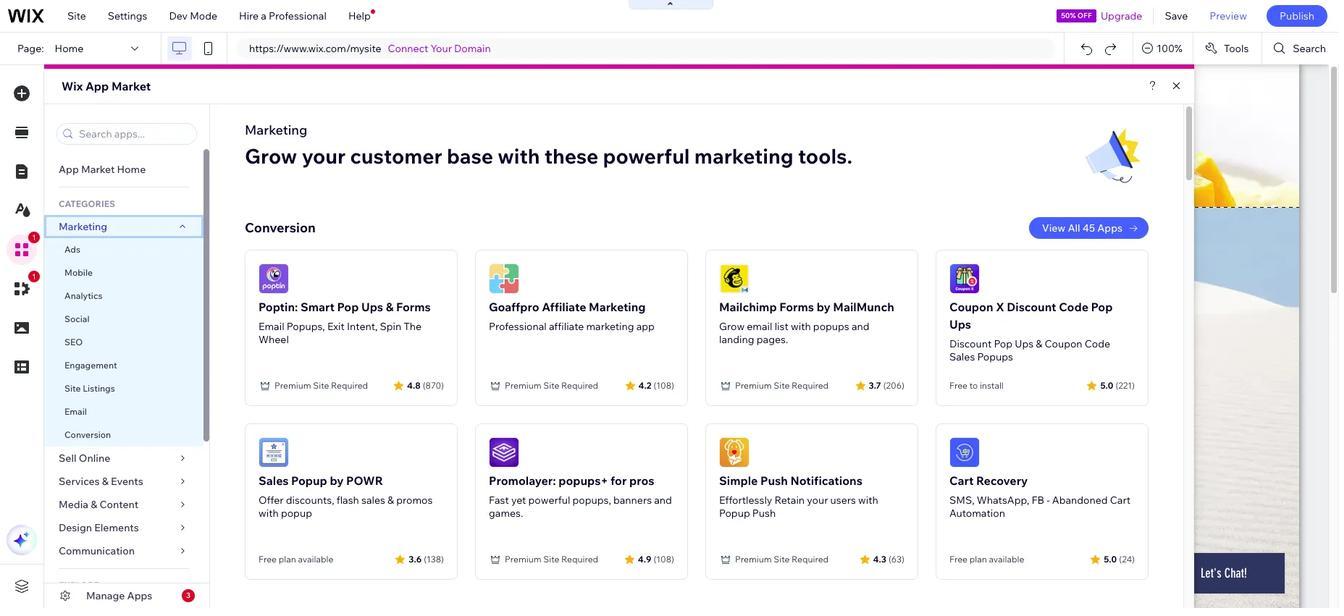 Task type: vqa. For each thing, say whether or not it's contained in the screenshot.
cart recovery logo at the bottom right of the page
yes



Task type: describe. For each thing, give the bounding box(es) containing it.
mode
[[190, 9, 217, 22]]

mailchimp forms by mailmunch grow email list with popups and landing pages.
[[719, 300, 894, 346]]

4.8 (870)
[[407, 380, 444, 391]]

Search apps... field
[[75, 124, 192, 144]]

0 horizontal spatial discount
[[950, 338, 992, 351]]

free for sales popup by powr
[[259, 554, 277, 565]]

https://www.wix.com/mysite
[[249, 42, 381, 55]]

simple push notifications effortlessly retain your users with popup push
[[719, 474, 878, 520]]

seo link
[[44, 331, 204, 354]]

50% off
[[1061, 11, 1092, 20]]

with inside simple push notifications effortlessly retain your users with popup push
[[858, 494, 878, 507]]

analytics link
[[44, 285, 204, 308]]

premium site required for &
[[275, 380, 368, 391]]

(221)
[[1116, 380, 1135, 391]]

fast
[[489, 494, 509, 507]]

dev mode
[[169, 9, 217, 22]]

and for mailmunch
[[852, 320, 870, 333]]

dev
[[169, 9, 188, 22]]

automation
[[950, 507, 1005, 520]]

plan for sms,
[[970, 554, 987, 565]]

marketing for marketing grow your customer base with these powerful marketing tools.
[[245, 122, 307, 138]]

retain
[[775, 494, 805, 507]]

(138)
[[424, 554, 444, 565]]

all
[[1068, 222, 1080, 235]]

app
[[636, 320, 655, 333]]

site left listings on the bottom of the page
[[64, 383, 81, 394]]

forms inside mailchimp forms by mailmunch grow email list with popups and landing pages.
[[780, 300, 814, 314]]

smart
[[301, 300, 335, 314]]

grow inside marketing grow your customer base with these powerful marketing tools.
[[245, 143, 297, 169]]

media & content link
[[44, 493, 204, 516]]

install
[[980, 380, 1004, 391]]

marketing inside goaffpro affiliate marketing professional affiliate marketing app
[[586, 320, 634, 333]]

popup inside sales popup by powr offer discounts, flash sales & promos with popup
[[291, 474, 327, 488]]

hire
[[239, 9, 259, 22]]

1 horizontal spatial pop
[[994, 338, 1013, 351]]

tools button
[[1194, 33, 1262, 64]]

engagement
[[64, 360, 117, 371]]

manage
[[86, 590, 125, 603]]

0 vertical spatial code
[[1059, 300, 1089, 314]]

poptin: smart pop ups & forms email popups, exit intent, spin the wheel
[[259, 300, 431, 346]]

premium for &
[[275, 380, 311, 391]]

with inside marketing grow your customer base with these powerful marketing tools.
[[498, 143, 540, 169]]

email inside poptin: smart pop ups & forms email popups, exit intent, spin the wheel
[[259, 320, 284, 333]]

listings
[[83, 383, 115, 394]]

categories
[[59, 198, 115, 209]]

popups
[[813, 320, 849, 333]]

(63)
[[889, 554, 905, 565]]

help
[[348, 9, 371, 22]]

users
[[830, 494, 856, 507]]

promos
[[396, 494, 433, 507]]

& inside sales popup by powr offer discounts, flash sales & promos with popup
[[388, 494, 394, 507]]

services & events link
[[44, 470, 204, 493]]

& inside "link"
[[91, 498, 97, 511]]

premium site required for fast
[[505, 554, 598, 565]]

by for forms
[[817, 300, 831, 314]]

pages.
[[757, 333, 788, 346]]

publish button
[[1267, 5, 1328, 27]]

0 vertical spatial app
[[85, 79, 109, 93]]

premium site required for retain
[[735, 554, 829, 565]]

a
[[261, 9, 266, 22]]

1 for second 1 button from the bottom
[[32, 233, 36, 242]]

(206)
[[883, 380, 905, 391]]

fb
[[1032, 494, 1044, 507]]

forms inside poptin: smart pop ups & forms email popups, exit intent, spin the wheel
[[396, 300, 431, 314]]

poptin:
[[259, 300, 298, 314]]

100%
[[1157, 42, 1183, 55]]

cart recovery sms, whatsapp, fb - abandoned cart automation
[[950, 474, 1131, 520]]

with inside sales popup by powr offer discounts, flash sales & promos with popup
[[259, 507, 279, 520]]

required for your
[[792, 554, 829, 565]]

wheel
[[259, 333, 289, 346]]

site for goaffpro affiliate marketing
[[543, 380, 559, 391]]

(108) for goaffpro affiliate marketing
[[654, 380, 674, 391]]

sms,
[[950, 494, 975, 507]]

promolayer: popups+ for pros logo image
[[489, 437, 519, 468]]

powerful inside the promolayer: popups+ for pros fast yet powerful popups, banners and games.
[[528, 494, 570, 507]]

required for yet
[[561, 554, 598, 565]]

0 vertical spatial professional
[[269, 9, 327, 22]]

sell online
[[59, 452, 110, 465]]

search
[[1293, 42, 1326, 55]]

premium site required for grow
[[735, 380, 829, 391]]

4.3 (63)
[[873, 554, 905, 565]]

your inside simple push notifications effortlessly retain your users with popup push
[[807, 494, 828, 507]]

upgrade
[[1101, 9, 1143, 22]]

ads
[[64, 244, 80, 255]]

free to install
[[950, 380, 1004, 391]]

4.9 (108)
[[638, 554, 674, 565]]

required for forms
[[331, 380, 368, 391]]

required for marketing
[[561, 380, 598, 391]]

1 1 button from the top
[[7, 232, 40, 265]]

sales inside coupon x discount code pop ups discount pop ups & coupon code sales popups
[[950, 351, 975, 364]]

hire a professional
[[239, 9, 327, 22]]

elements
[[94, 522, 139, 535]]

premium for fast
[[505, 554, 542, 565]]

marketing inside marketing grow your customer base with these powerful marketing tools.
[[695, 143, 794, 169]]

4.2
[[638, 380, 651, 391]]

landing
[[719, 333, 754, 346]]

premium site required for affiliate
[[505, 380, 598, 391]]

2 1 button from the top
[[7, 271, 40, 304]]

abandoned
[[1052, 494, 1108, 507]]

free plan available for by
[[259, 554, 333, 565]]

0 vertical spatial discount
[[1007, 300, 1056, 314]]

x
[[996, 300, 1004, 314]]

3
[[186, 591, 190, 600]]

search button
[[1263, 33, 1339, 64]]

list
[[775, 320, 789, 333]]

app market home link
[[44, 158, 204, 181]]

save button
[[1154, 0, 1199, 32]]

& inside coupon x discount code pop ups discount pop ups & coupon code sales popups
[[1036, 338, 1043, 351]]

discounts,
[[286, 494, 334, 507]]

simple
[[719, 474, 758, 488]]

sell online link
[[44, 447, 204, 470]]

events
[[111, 475, 143, 488]]

popup
[[281, 507, 312, 520]]

site for promolayer: popups+ for pros
[[543, 554, 559, 565]]

1 vertical spatial push
[[752, 507, 776, 520]]

5.0 for fb
[[1104, 554, 1117, 565]]

with inside mailchimp forms by mailmunch grow email list with popups and landing pages.
[[791, 320, 811, 333]]

online
[[79, 452, 110, 465]]

goaffpro
[[489, 300, 539, 314]]

pros
[[629, 474, 654, 488]]

5.0 (24)
[[1104, 554, 1135, 565]]

0 horizontal spatial coupon
[[950, 300, 993, 314]]

conversion link
[[44, 424, 204, 447]]

app market home
[[59, 163, 146, 176]]

coupon x discount code pop ups discount pop ups & coupon code sales popups
[[950, 300, 1113, 364]]

pop inside poptin: smart pop ups & forms email popups, exit intent, spin the wheel
[[337, 300, 359, 314]]

1 vertical spatial code
[[1085, 338, 1110, 351]]

content
[[100, 498, 139, 511]]

tools
[[1224, 42, 1249, 55]]

customer
[[350, 143, 442, 169]]

affiliate
[[549, 320, 584, 333]]

professional inside goaffpro affiliate marketing professional affiliate marketing app
[[489, 320, 547, 333]]

grow inside mailchimp forms by mailmunch grow email list with popups and landing pages.
[[719, 320, 745, 333]]

whatsapp,
[[977, 494, 1030, 507]]



Task type: locate. For each thing, give the bounding box(es) containing it.
1 vertical spatial conversion
[[64, 430, 111, 440]]

1 vertical spatial coupon
[[1045, 338, 1083, 351]]

save
[[1165, 9, 1188, 22]]

0 vertical spatial marketing
[[695, 143, 794, 169]]

1 button left mobile
[[7, 271, 40, 304]]

0 vertical spatial push
[[761, 474, 788, 488]]

push down simple
[[752, 507, 776, 520]]

1 vertical spatial app
[[59, 163, 79, 176]]

1 vertical spatial 5.0
[[1104, 554, 1117, 565]]

app
[[85, 79, 109, 93], [59, 163, 79, 176]]

0 vertical spatial 1 button
[[7, 232, 40, 265]]

popup down simple
[[719, 507, 750, 520]]

popups
[[977, 351, 1013, 364]]

free down offer at the bottom left
[[259, 554, 277, 565]]

marketing inside marketing grow your customer base with these powerful marketing tools.
[[245, 122, 307, 138]]

1 horizontal spatial available
[[989, 554, 1024, 565]]

(108) right 4.9
[[654, 554, 674, 565]]

5.0 left (24)
[[1104, 554, 1117, 565]]

marketing
[[245, 122, 307, 138], [59, 220, 107, 233], [589, 300, 646, 314]]

affiliate
[[542, 300, 586, 314]]

forms up the
[[396, 300, 431, 314]]

site
[[67, 9, 86, 22], [313, 380, 329, 391], [543, 380, 559, 391], [774, 380, 790, 391], [64, 383, 81, 394], [543, 554, 559, 565], [774, 554, 790, 565]]

the
[[404, 320, 422, 333]]

2 1 from the top
[[32, 272, 36, 281]]

0 vertical spatial conversion
[[245, 219, 316, 236]]

& right popups
[[1036, 338, 1043, 351]]

wix
[[62, 79, 83, 93]]

1 vertical spatial marketing
[[586, 320, 634, 333]]

plan down popup
[[279, 554, 296, 565]]

0 vertical spatial market
[[112, 79, 151, 93]]

and
[[852, 320, 870, 333], [654, 494, 672, 507]]

sales up to
[[950, 351, 975, 364]]

marketing inside goaffpro affiliate marketing professional affiliate marketing app
[[589, 300, 646, 314]]

market up search apps... field
[[112, 79, 151, 93]]

site down exit
[[313, 380, 329, 391]]

cart
[[950, 474, 974, 488], [1110, 494, 1131, 507]]

conversion up sell online
[[64, 430, 111, 440]]

discount right 'x'
[[1007, 300, 1056, 314]]

1 vertical spatial (108)
[[654, 554, 674, 565]]

0 horizontal spatial by
[[330, 474, 344, 488]]

available down automation
[[989, 554, 1024, 565]]

1 horizontal spatial by
[[817, 300, 831, 314]]

1 vertical spatial marketing
[[59, 220, 107, 233]]

1 vertical spatial discount
[[950, 338, 992, 351]]

premium down games.
[[505, 554, 542, 565]]

cart right abandoned
[[1110, 494, 1131, 507]]

premium down wheel
[[275, 380, 311, 391]]

0 vertical spatial coupon
[[950, 300, 993, 314]]

0 horizontal spatial grow
[[245, 143, 297, 169]]

marketing link
[[44, 215, 204, 238]]

marketing grow your customer base with these powerful marketing tools.
[[245, 122, 853, 169]]

0 horizontal spatial available
[[298, 554, 333, 565]]

2 vertical spatial marketing
[[589, 300, 646, 314]]

0 horizontal spatial and
[[654, 494, 672, 507]]

site down the promolayer: popups+ for pros fast yet powerful popups, banners and games.
[[543, 554, 559, 565]]

publish
[[1280, 9, 1315, 22]]

by up the popups
[[817, 300, 831, 314]]

powr
[[346, 474, 383, 488]]

4.9
[[638, 554, 651, 565]]

0 vertical spatial email
[[259, 320, 284, 333]]

0 horizontal spatial plan
[[279, 554, 296, 565]]

required down affiliate
[[561, 380, 598, 391]]

site down pages.
[[774, 380, 790, 391]]

home down search apps... field
[[117, 163, 146, 176]]

required down intent,
[[331, 380, 368, 391]]

5.0 left (221)
[[1101, 380, 1114, 391]]

manage apps
[[86, 590, 152, 603]]

premium down landing
[[735, 380, 772, 391]]

0 vertical spatial marketing
[[245, 122, 307, 138]]

mailchimp forms by mailmunch logo image
[[719, 264, 750, 294]]

100% button
[[1134, 33, 1193, 64]]

1 vertical spatial home
[[117, 163, 146, 176]]

by for popup
[[330, 474, 344, 488]]

0 horizontal spatial powerful
[[528, 494, 570, 507]]

and inside mailchimp forms by mailmunch grow email list with popups and landing pages.
[[852, 320, 870, 333]]

games.
[[489, 507, 523, 520]]

by
[[817, 300, 831, 314], [330, 474, 344, 488]]

2 vertical spatial ups
[[1015, 338, 1034, 351]]

analytics
[[64, 290, 102, 301]]

premium site required down affiliate
[[505, 380, 598, 391]]

1 horizontal spatial coupon
[[1045, 338, 1083, 351]]

explore
[[59, 580, 99, 591]]

yet
[[511, 494, 526, 507]]

0 vertical spatial ups
[[361, 300, 383, 314]]

1 horizontal spatial powerful
[[603, 143, 690, 169]]

and down mailmunch
[[852, 320, 870, 333]]

required
[[331, 380, 368, 391], [561, 380, 598, 391], [792, 380, 829, 391], [561, 554, 598, 565], [792, 554, 829, 565]]

1 vertical spatial 1 button
[[7, 271, 40, 304]]

free down automation
[[950, 554, 968, 565]]

0 vertical spatial (108)
[[654, 380, 674, 391]]

2 (108) from the top
[[654, 554, 674, 565]]

conversion up poptin: smart pop ups & forms logo
[[245, 219, 316, 236]]

premium site required down exit
[[275, 380, 368, 391]]

site for simple push notifications
[[774, 554, 790, 565]]

2 horizontal spatial ups
[[1015, 338, 1034, 351]]

market up categories
[[81, 163, 115, 176]]

goaffpro affiliate marketing logo image
[[489, 264, 519, 294]]

popup inside simple push notifications effortlessly retain your users with popup push
[[719, 507, 750, 520]]

0 vertical spatial sales
[[950, 351, 975, 364]]

discount up to
[[950, 338, 992, 351]]

required down the popups,
[[561, 554, 598, 565]]

0 horizontal spatial forms
[[396, 300, 431, 314]]

0 vertical spatial 1
[[32, 233, 36, 242]]

available for by
[[298, 554, 333, 565]]

0 horizontal spatial cart
[[950, 474, 974, 488]]

promolayer: popups+ for pros fast yet powerful popups, banners and games.
[[489, 474, 672, 520]]

1 forms from the left
[[396, 300, 431, 314]]

email down the poptin:
[[259, 320, 284, 333]]

0 horizontal spatial marketing
[[586, 320, 634, 333]]

required down retain
[[792, 554, 829, 565]]

your
[[302, 143, 346, 169], [807, 494, 828, 507]]

0 vertical spatial and
[[852, 320, 870, 333]]

and down "pros"
[[654, 494, 672, 507]]

spin
[[380, 320, 401, 333]]

1 vertical spatial by
[[330, 474, 344, 488]]

sales popup by powr offer discounts, flash sales & promos with popup
[[259, 474, 433, 520]]

free left to
[[950, 380, 968, 391]]

1 horizontal spatial plan
[[970, 554, 987, 565]]

cart up sms,
[[950, 474, 974, 488]]

3.6 (138)
[[409, 554, 444, 565]]

forms
[[396, 300, 431, 314], [780, 300, 814, 314]]

& right sales
[[388, 494, 394, 507]]

0 horizontal spatial free plan available
[[259, 554, 333, 565]]

2 available from the left
[[989, 554, 1024, 565]]

5.0 for pop
[[1101, 380, 1114, 391]]

premium
[[275, 380, 311, 391], [505, 380, 542, 391], [735, 380, 772, 391], [505, 554, 542, 565], [735, 554, 772, 565]]

premium up promolayer: popups+ for pros logo
[[505, 380, 542, 391]]

free for coupon x discount code pop ups
[[950, 380, 968, 391]]

push
[[761, 474, 788, 488], [752, 507, 776, 520]]

poptin: smart pop ups & forms logo image
[[259, 264, 289, 294]]

cart recovery logo image
[[950, 437, 980, 468]]

free plan available down automation
[[950, 554, 1024, 565]]

app up categories
[[59, 163, 79, 176]]

services
[[59, 475, 100, 488]]

1 vertical spatial cart
[[1110, 494, 1131, 507]]

view all 45 apps link
[[1029, 217, 1149, 239]]

premium site required down games.
[[505, 554, 598, 565]]

(870)
[[423, 380, 444, 391]]

(108)
[[654, 380, 674, 391], [654, 554, 674, 565]]

1 horizontal spatial marketing
[[695, 143, 794, 169]]

1 horizontal spatial popup
[[719, 507, 750, 520]]

premium site required down pages.
[[735, 380, 829, 391]]

0 vertical spatial your
[[302, 143, 346, 169]]

0 vertical spatial home
[[55, 42, 84, 55]]

by inside mailchimp forms by mailmunch grow email list with popups and landing pages.
[[817, 300, 831, 314]]

1
[[32, 233, 36, 242], [32, 272, 36, 281]]

preview
[[1210, 9, 1247, 22]]

0 horizontal spatial email
[[64, 406, 87, 417]]

apps right 45
[[1098, 222, 1123, 235]]

1 vertical spatial powerful
[[528, 494, 570, 507]]

1 for 1st 1 button from the bottom
[[32, 272, 36, 281]]

0 horizontal spatial sales
[[259, 474, 289, 488]]

premium site required
[[275, 380, 368, 391], [505, 380, 598, 391], [735, 380, 829, 391], [505, 554, 598, 565], [735, 554, 829, 565]]

1 (108) from the top
[[654, 380, 674, 391]]

conversion
[[245, 219, 316, 236], [64, 430, 111, 440]]

(108) for promolayer: popups+ for pros
[[654, 554, 674, 565]]

0 horizontal spatial pop
[[337, 300, 359, 314]]

0 vertical spatial grow
[[245, 143, 297, 169]]

push up retain
[[761, 474, 788, 488]]

apps right "manage"
[[127, 590, 152, 603]]

sales up offer at the bottom left
[[259, 474, 289, 488]]

popup up discounts,
[[291, 474, 327, 488]]

by inside sales popup by powr offer discounts, flash sales & promos with popup
[[330, 474, 344, 488]]

0 vertical spatial 5.0
[[1101, 380, 1114, 391]]

& right media at the bottom of page
[[91, 498, 97, 511]]

email link
[[44, 401, 204, 424]]

app right wix
[[85, 79, 109, 93]]

plan down automation
[[970, 554, 987, 565]]

email
[[259, 320, 284, 333], [64, 406, 87, 417]]

sales inside sales popup by powr offer discounts, flash sales & promos with popup
[[259, 474, 289, 488]]

to
[[970, 380, 978, 391]]

1 horizontal spatial conversion
[[245, 219, 316, 236]]

and for pros
[[654, 494, 672, 507]]

0 horizontal spatial app
[[59, 163, 79, 176]]

engagement link
[[44, 354, 204, 377]]

premium for grow
[[735, 380, 772, 391]]

ups up intent,
[[361, 300, 383, 314]]

notifications
[[791, 474, 863, 488]]

site down retain
[[774, 554, 790, 565]]

communication
[[59, 545, 137, 558]]

2 free plan available from the left
[[950, 554, 1024, 565]]

1 available from the left
[[298, 554, 333, 565]]

view
[[1042, 222, 1066, 235]]

0 horizontal spatial professional
[[269, 9, 327, 22]]

0 vertical spatial apps
[[1098, 222, 1123, 235]]

pop
[[337, 300, 359, 314], [1091, 300, 1113, 314], [994, 338, 1013, 351]]

1 vertical spatial ups
[[950, 317, 971, 332]]

premium for affiliate
[[505, 380, 542, 391]]

0 vertical spatial powerful
[[603, 143, 690, 169]]

site down affiliate
[[543, 380, 559, 391]]

powerful inside marketing grow your customer base with these powerful marketing tools.
[[603, 143, 690, 169]]

1 horizontal spatial your
[[807, 494, 828, 507]]

sales popup by powr logo image
[[259, 437, 289, 468]]

premium down effortlessly
[[735, 554, 772, 565]]

1 horizontal spatial forms
[[780, 300, 814, 314]]

popups,
[[573, 494, 611, 507]]

&
[[386, 300, 394, 314], [1036, 338, 1043, 351], [102, 475, 109, 488], [388, 494, 394, 507], [91, 498, 97, 511]]

2 forms from the left
[[780, 300, 814, 314]]

(108) right 4.2
[[654, 380, 674, 391]]

1 horizontal spatial home
[[117, 163, 146, 176]]

ups down 'coupon x discount code pop ups logo'
[[950, 317, 971, 332]]

& up spin
[[386, 300, 394, 314]]

0 vertical spatial popup
[[291, 474, 327, 488]]

site listings
[[64, 383, 115, 394]]

site for poptin: smart pop ups & forms
[[313, 380, 329, 391]]

0 vertical spatial by
[[817, 300, 831, 314]]

1 horizontal spatial and
[[852, 320, 870, 333]]

1 horizontal spatial sales
[[950, 351, 975, 364]]

0 horizontal spatial marketing
[[59, 220, 107, 233]]

off
[[1078, 11, 1092, 20]]

with right list
[[791, 320, 811, 333]]

with right base
[[498, 143, 540, 169]]

https://www.wix.com/mysite connect your domain
[[249, 42, 491, 55]]

professional down goaffpro
[[489, 320, 547, 333]]

popups+
[[559, 474, 608, 488]]

email down site listings
[[64, 406, 87, 417]]

home
[[55, 42, 84, 55], [117, 163, 146, 176]]

free
[[950, 380, 968, 391], [259, 554, 277, 565], [950, 554, 968, 565]]

1 horizontal spatial app
[[85, 79, 109, 93]]

premium site required down retain
[[735, 554, 829, 565]]

plan for by
[[279, 554, 296, 565]]

2 plan from the left
[[970, 554, 987, 565]]

forms up list
[[780, 300, 814, 314]]

offer
[[259, 494, 284, 507]]

1 horizontal spatial ups
[[950, 317, 971, 332]]

1 vertical spatial grow
[[719, 320, 745, 333]]

coupon left 'x'
[[950, 300, 993, 314]]

(24)
[[1119, 554, 1135, 565]]

seo
[[64, 337, 83, 348]]

with right users in the bottom right of the page
[[858, 494, 878, 507]]

4.2 (108)
[[638, 380, 674, 391]]

professional right a
[[269, 9, 327, 22]]

1 vertical spatial your
[[807, 494, 828, 507]]

available down popup
[[298, 554, 333, 565]]

0 horizontal spatial ups
[[361, 300, 383, 314]]

coupon x discount code pop ups logo image
[[950, 264, 980, 294]]

by up flash at the left of page
[[330, 474, 344, 488]]

mobile link
[[44, 261, 204, 285]]

-
[[1047, 494, 1050, 507]]

apps
[[1098, 222, 1123, 235], [127, 590, 152, 603]]

ads link
[[44, 238, 204, 261]]

simple push notifications logo image
[[719, 437, 750, 468]]

settings
[[108, 9, 147, 22]]

2 horizontal spatial pop
[[1091, 300, 1113, 314]]

1 plan from the left
[[279, 554, 296, 565]]

& left events
[[102, 475, 109, 488]]

base
[[447, 143, 493, 169]]

marketing for marketing
[[59, 220, 107, 233]]

1 vertical spatial professional
[[489, 320, 547, 333]]

1 horizontal spatial email
[[259, 320, 284, 333]]

free for cart recovery
[[950, 554, 968, 565]]

2 horizontal spatial marketing
[[589, 300, 646, 314]]

site left settings
[[67, 9, 86, 22]]

1 vertical spatial popup
[[719, 507, 750, 520]]

social
[[64, 314, 90, 324]]

your inside marketing grow your customer base with these powerful marketing tools.
[[302, 143, 346, 169]]

3.7 (206)
[[869, 380, 905, 391]]

premium for retain
[[735, 554, 772, 565]]

0 horizontal spatial apps
[[127, 590, 152, 603]]

home up wix
[[55, 42, 84, 55]]

1 horizontal spatial professional
[[489, 320, 547, 333]]

1 horizontal spatial marketing
[[245, 122, 307, 138]]

1 free plan available from the left
[[259, 554, 333, 565]]

1 horizontal spatial free plan available
[[950, 554, 1024, 565]]

ups inside poptin: smart pop ups & forms email popups, exit intent, spin the wheel
[[361, 300, 383, 314]]

0 vertical spatial cart
[[950, 474, 974, 488]]

mobile
[[64, 267, 93, 278]]

1 vertical spatial 1
[[32, 272, 36, 281]]

1 horizontal spatial discount
[[1007, 300, 1056, 314]]

0 horizontal spatial home
[[55, 42, 84, 55]]

1 horizontal spatial cart
[[1110, 494, 1131, 507]]

media
[[59, 498, 88, 511]]

and inside the promolayer: popups+ for pros fast yet powerful popups, banners and games.
[[654, 494, 672, 507]]

mailmunch
[[833, 300, 894, 314]]

goaffpro affiliate marketing professional affiliate marketing app
[[489, 300, 655, 333]]

site for mailchimp forms by mailmunch
[[774, 380, 790, 391]]

1 vertical spatial email
[[64, 406, 87, 417]]

& inside poptin: smart pop ups & forms email popups, exit intent, spin the wheel
[[386, 300, 394, 314]]

required down the popups
[[792, 380, 829, 391]]

1 vertical spatial market
[[81, 163, 115, 176]]

coupon right popups
[[1045, 338, 1083, 351]]

available for sms,
[[989, 554, 1024, 565]]

popup
[[291, 474, 327, 488], [719, 507, 750, 520]]

required for email
[[792, 380, 829, 391]]

with left popup
[[259, 507, 279, 520]]

free plan available down popup
[[259, 554, 333, 565]]

recovery
[[976, 474, 1028, 488]]

0 horizontal spatial conversion
[[64, 430, 111, 440]]

free plan available for sms,
[[950, 554, 1024, 565]]

1 1 from the top
[[32, 233, 36, 242]]

intent,
[[347, 320, 378, 333]]

0 horizontal spatial your
[[302, 143, 346, 169]]

1 vertical spatial apps
[[127, 590, 152, 603]]

3.6
[[409, 554, 422, 565]]

1 horizontal spatial apps
[[1098, 222, 1123, 235]]

ups right popups
[[1015, 338, 1034, 351]]

domain
[[454, 42, 491, 55]]

45
[[1083, 222, 1095, 235]]

plan
[[279, 554, 296, 565], [970, 554, 987, 565]]

1 button left ads
[[7, 232, 40, 265]]



